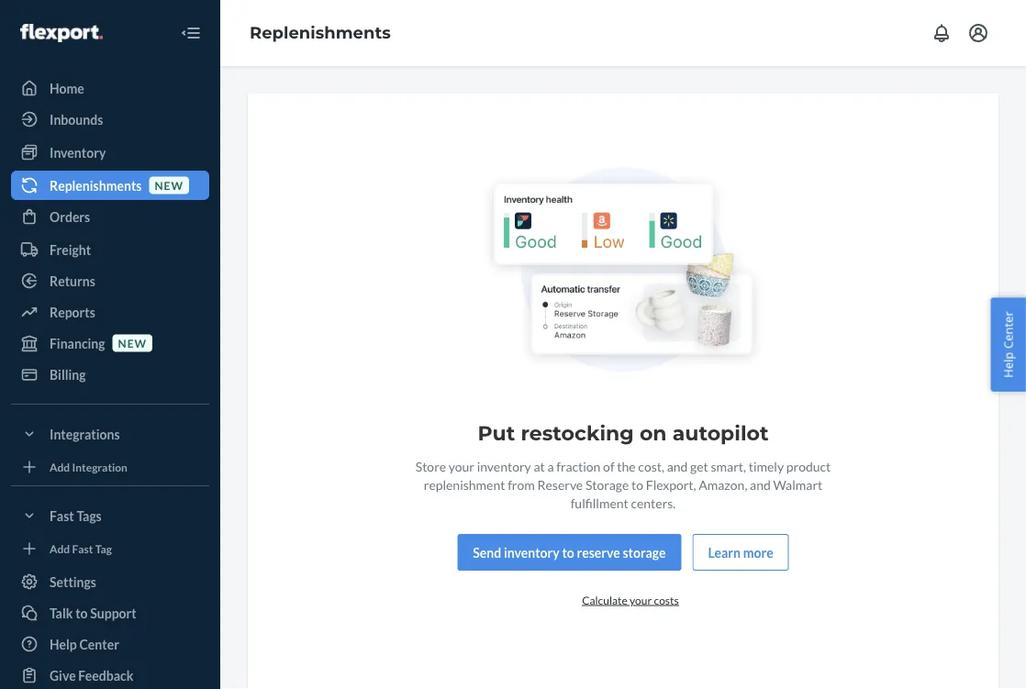 Task type: locate. For each thing, give the bounding box(es) containing it.
1 vertical spatial inventory
[[504, 545, 560, 561]]

orders
[[50, 209, 90, 224]]

new
[[155, 179, 184, 192], [118, 336, 147, 350]]

integrations button
[[11, 420, 209, 449]]

tag
[[95, 542, 112, 555]]

product
[[787, 459, 831, 474]]

and up flexport,
[[667, 459, 688, 474]]

1 vertical spatial and
[[750, 477, 771, 493]]

0 horizontal spatial new
[[118, 336, 147, 350]]

settings link
[[11, 567, 209, 597]]

the
[[617, 459, 636, 474]]

fraction
[[557, 459, 601, 474]]

cost,
[[638, 459, 665, 474]]

billing link
[[11, 360, 209, 389]]

add integration
[[50, 460, 128, 474]]

your
[[449, 459, 475, 474], [630, 594, 652, 607]]

autopilot
[[673, 421, 769, 446]]

on
[[640, 421, 667, 446]]

1 horizontal spatial center
[[1000, 311, 1017, 349]]

1 horizontal spatial your
[[630, 594, 652, 607]]

store
[[416, 459, 446, 474]]

give
[[50, 668, 76, 684]]

add integration link
[[11, 456, 209, 478]]

send inventory to reserve storage
[[473, 545, 666, 561]]

0 horizontal spatial help center
[[50, 637, 119, 652]]

support
[[90, 606, 136, 621]]

2 add from the top
[[50, 542, 70, 555]]

send inventory to reserve storage button
[[458, 535, 682, 571]]

2 vertical spatial to
[[75, 606, 88, 621]]

integrations
[[50, 426, 120, 442]]

fast left tags
[[50, 508, 74, 524]]

inventory inside store your inventory at a fraction of the cost, and get smart, timely product replenishment from reserve storage to flexport, amazon, and walmart fulfillment centers.
[[477, 459, 531, 474]]

replenishments
[[250, 23, 391, 43], [50, 178, 142, 193]]

help center link
[[11, 630, 209, 659]]

costs
[[654, 594, 679, 607]]

storage
[[623, 545, 666, 561]]

1 vertical spatial center
[[79, 637, 119, 652]]

put restocking on autopilot
[[478, 421, 769, 446]]

0 horizontal spatial to
[[75, 606, 88, 621]]

1 horizontal spatial replenishments
[[250, 23, 391, 43]]

0 vertical spatial to
[[632, 477, 644, 493]]

0 horizontal spatial help
[[50, 637, 77, 652]]

0 vertical spatial help center
[[1000, 311, 1017, 378]]

empty list image
[[479, 167, 768, 378]]

your inside store your inventory at a fraction of the cost, and get smart, timely product replenishment from reserve storage to flexport, amazon, and walmart fulfillment centers.
[[449, 459, 475, 474]]

center
[[1000, 311, 1017, 349], [79, 637, 119, 652]]

financing
[[50, 336, 105, 351]]

1 vertical spatial add
[[50, 542, 70, 555]]

1 add from the top
[[50, 460, 70, 474]]

1 vertical spatial help center
[[50, 637, 119, 652]]

add up 'settings'
[[50, 542, 70, 555]]

0 vertical spatial and
[[667, 459, 688, 474]]

billing
[[50, 367, 86, 382]]

learn
[[708, 545, 741, 561]]

storage
[[586, 477, 629, 493]]

add for add integration
[[50, 460, 70, 474]]

of
[[603, 459, 615, 474]]

1 vertical spatial new
[[118, 336, 147, 350]]

1 horizontal spatial help center
[[1000, 311, 1017, 378]]

freight link
[[11, 235, 209, 264]]

0 horizontal spatial replenishments
[[50, 178, 142, 193]]

store your inventory at a fraction of the cost, and get smart, timely product replenishment from reserve storage to flexport, amazon, and walmart fulfillment centers.
[[416, 459, 831, 511]]

to right talk
[[75, 606, 88, 621]]

0 vertical spatial help
[[1000, 352, 1017, 378]]

home
[[50, 80, 84, 96]]

help
[[1000, 352, 1017, 378], [50, 637, 77, 652]]

your for store
[[449, 459, 475, 474]]

0 vertical spatial replenishments
[[250, 23, 391, 43]]

to inside button
[[75, 606, 88, 621]]

add for add fast tag
[[50, 542, 70, 555]]

restocking
[[521, 421, 634, 446]]

1 horizontal spatial to
[[562, 545, 575, 561]]

your left costs
[[630, 594, 652, 607]]

calculate your costs
[[582, 594, 679, 607]]

and down timely
[[750, 477, 771, 493]]

to left 'reserve'
[[562, 545, 575, 561]]

and
[[667, 459, 688, 474], [750, 477, 771, 493]]

reserve
[[538, 477, 583, 493]]

0 vertical spatial center
[[1000, 311, 1017, 349]]

2 horizontal spatial to
[[632, 477, 644, 493]]

new up the orders link
[[155, 179, 184, 192]]

1 horizontal spatial help
[[1000, 352, 1017, 378]]

close navigation image
[[180, 22, 202, 44]]

0 vertical spatial inventory
[[477, 459, 531, 474]]

at
[[534, 459, 545, 474]]

add
[[50, 460, 70, 474], [50, 542, 70, 555]]

fast left tag
[[72, 542, 93, 555]]

your up replenishment
[[449, 459, 475, 474]]

returns link
[[11, 266, 209, 296]]

0 vertical spatial add
[[50, 460, 70, 474]]

home link
[[11, 73, 209, 103]]

a
[[548, 459, 554, 474]]

0 horizontal spatial and
[[667, 459, 688, 474]]

inventory up from
[[477, 459, 531, 474]]

new down reports link on the left top of page
[[118, 336, 147, 350]]

reports link
[[11, 297, 209, 327]]

0 vertical spatial new
[[155, 179, 184, 192]]

1 horizontal spatial new
[[155, 179, 184, 192]]

to down the
[[632, 477, 644, 493]]

feedback
[[78, 668, 134, 684]]

0 horizontal spatial center
[[79, 637, 119, 652]]

inventory right send
[[504, 545, 560, 561]]

inventory
[[477, 459, 531, 474], [504, 545, 560, 561]]

0 vertical spatial your
[[449, 459, 475, 474]]

new for financing
[[118, 336, 147, 350]]

1 vertical spatial your
[[630, 594, 652, 607]]

inbounds link
[[11, 105, 209, 134]]

add fast tag link
[[11, 538, 209, 560]]

smart,
[[711, 459, 746, 474]]

add left integration
[[50, 460, 70, 474]]

1 vertical spatial to
[[562, 545, 575, 561]]

to
[[632, 477, 644, 493], [562, 545, 575, 561], [75, 606, 88, 621]]

fast
[[50, 508, 74, 524], [72, 542, 93, 555]]

help inside 'button'
[[1000, 352, 1017, 378]]

0 horizontal spatial your
[[449, 459, 475, 474]]

0 vertical spatial fast
[[50, 508, 74, 524]]

help center inside help center 'button'
[[1000, 311, 1017, 378]]

1 vertical spatial help
[[50, 637, 77, 652]]

put
[[478, 421, 515, 446]]

help center
[[1000, 311, 1017, 378], [50, 637, 119, 652]]



Task type: vqa. For each thing, say whether or not it's contained in the screenshot.
top YOUR
yes



Task type: describe. For each thing, give the bounding box(es) containing it.
give feedback button
[[11, 661, 209, 690]]

open notifications image
[[931, 22, 953, 44]]

timely
[[749, 459, 784, 474]]

flexport logo image
[[20, 24, 103, 42]]

inventory inside button
[[504, 545, 560, 561]]

inventory
[[50, 145, 106, 160]]

talk to support button
[[11, 599, 209, 628]]

1 vertical spatial replenishments
[[50, 178, 142, 193]]

tags
[[77, 508, 102, 524]]

integration
[[72, 460, 128, 474]]

more
[[743, 545, 774, 561]]

learn more button
[[693, 535, 789, 571]]

learn more
[[708, 545, 774, 561]]

1 horizontal spatial and
[[750, 477, 771, 493]]

get
[[691, 459, 709, 474]]

reserve
[[577, 545, 620, 561]]

calculate your costs link
[[582, 594, 679, 607]]

orders link
[[11, 202, 209, 231]]

flexport,
[[646, 477, 696, 493]]

inventory link
[[11, 138, 209, 167]]

1 vertical spatial fast
[[72, 542, 93, 555]]

talk
[[50, 606, 73, 621]]

inbounds
[[50, 112, 103, 127]]

add fast tag
[[50, 542, 112, 555]]

center inside 'button'
[[1000, 311, 1017, 349]]

help center button
[[991, 298, 1027, 392]]

to inside store your inventory at a fraction of the cost, and get smart, timely product replenishment from reserve storage to flexport, amazon, and walmart fulfillment centers.
[[632, 477, 644, 493]]

replenishment
[[424, 477, 505, 493]]

fast tags button
[[11, 501, 209, 531]]

freight
[[50, 242, 91, 258]]

centers.
[[631, 496, 676, 511]]

walmart
[[774, 477, 823, 493]]

amazon,
[[699, 477, 748, 493]]

new for replenishments
[[155, 179, 184, 192]]

open account menu image
[[968, 22, 990, 44]]

settings
[[50, 574, 96, 590]]

give feedback
[[50, 668, 134, 684]]

calculate
[[582, 594, 628, 607]]

replenishments link
[[250, 23, 391, 43]]

from
[[508, 477, 535, 493]]

your for calculate
[[630, 594, 652, 607]]

to inside button
[[562, 545, 575, 561]]

fast tags
[[50, 508, 102, 524]]

reports
[[50, 304, 95, 320]]

talk to support
[[50, 606, 136, 621]]

send
[[473, 545, 502, 561]]

fast inside dropdown button
[[50, 508, 74, 524]]

returns
[[50, 273, 95, 289]]

fulfillment
[[571, 496, 629, 511]]

help center inside help center link
[[50, 637, 119, 652]]



